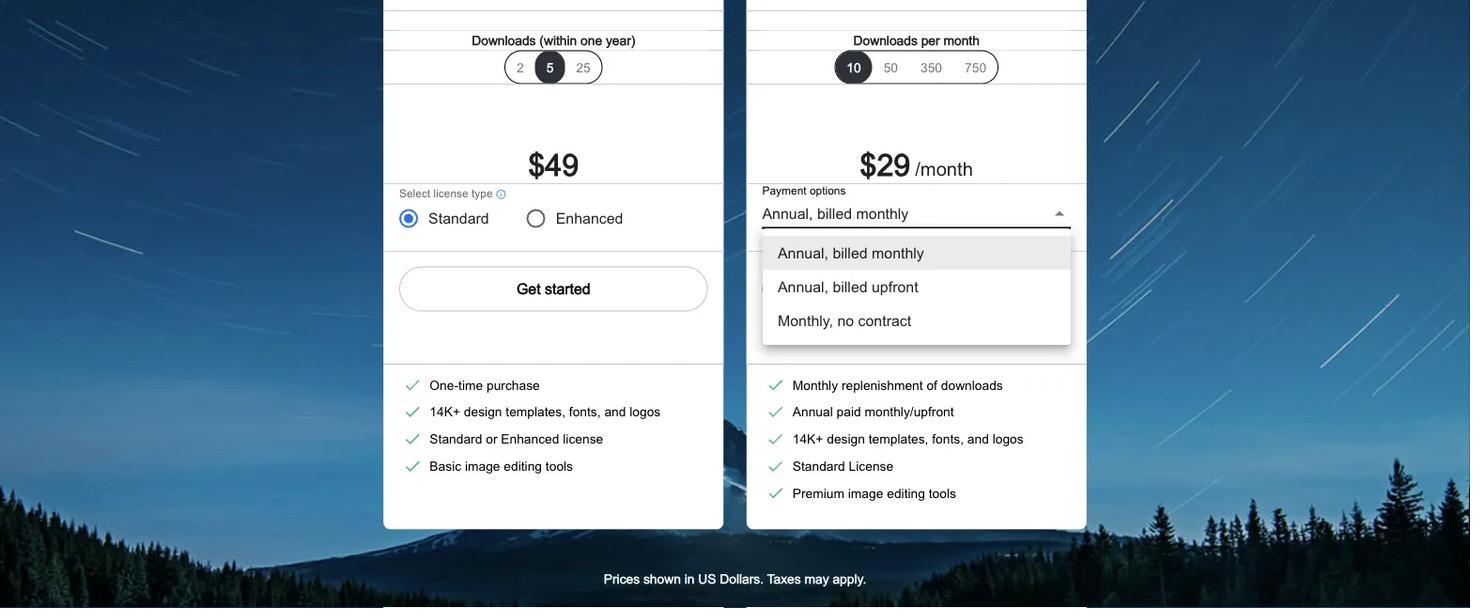 Task type: vqa. For each thing, say whether or not it's contained in the screenshot.
"Accept Cookies"
no



Task type: describe. For each thing, give the bounding box(es) containing it.
editing for basic image editing tools
[[504, 459, 542, 474]]

monthly for the annual, billed monthly dropdown button
[[857, 204, 909, 222]]

paid
[[837, 404, 862, 419]]

annual paid monthly/upfront
[[793, 404, 955, 419]]

1 vertical spatial fonts,
[[933, 431, 964, 447]]

standard or enhanced license
[[430, 431, 604, 447]]

downloads
[[942, 377, 1004, 392]]

0 horizontal spatial logos
[[630, 404, 661, 419]]

get
[[517, 280, 541, 297]]

0 vertical spatial 14k+ design templates, fonts, and logos
[[430, 404, 661, 419]]

replenishment
[[842, 377, 924, 392]]

downloads for downloads per month
[[854, 33, 918, 48]]

2
[[517, 60, 524, 75]]

downloads per month
[[854, 33, 980, 48]]

image for premium
[[849, 486, 884, 501]]

$29
[[860, 147, 911, 182]]

time
[[459, 377, 483, 392]]

billed for the annual, billed monthly dropdown button
[[818, 204, 853, 222]]

monthly,
[[778, 312, 834, 329]]

one-time purchase
[[430, 377, 540, 392]]

(within
[[540, 33, 577, 48]]

monthly, no contract
[[778, 312, 912, 329]]

billed for annual, billed upfront option
[[833, 278, 868, 295]]

downloads (within one year)
[[472, 33, 636, 48]]

premium image editing tools
[[793, 486, 957, 501]]

annual, billed monthly for the annual, billed monthly dropdown button
[[763, 204, 909, 222]]

one
[[581, 33, 603, 48]]

enhanced inside license-selector-radio-buttons-group-label option group
[[556, 210, 624, 227]]

standard for standard license
[[793, 459, 846, 474]]

of
[[927, 377, 938, 392]]

no
[[838, 312, 854, 329]]

10 button
[[836, 50, 873, 84]]

1 horizontal spatial templates,
[[869, 431, 929, 447]]

$29 /month
[[860, 147, 974, 182]]

0 vertical spatial and
[[605, 404, 626, 419]]

annual, billed upfront option
[[763, 270, 1072, 304]]

monthly, no contract option
[[763, 304, 1072, 337]]

annual, billed monthly option
[[763, 236, 1072, 270]]

year)
[[606, 33, 636, 48]]

annual, billed monthly list box
[[763, 228, 1072, 345]]

billed for annual, billed monthly 'option' at the top right of page
[[833, 244, 868, 261]]

750 button
[[954, 50, 998, 84]]

started
[[545, 280, 591, 297]]

$49
[[529, 147, 579, 182]]

per
[[922, 33, 941, 48]]

free
[[914, 280, 940, 297]]

basic image editing tools
[[430, 459, 573, 474]]

350
[[921, 60, 943, 75]]

downloads for downloads (within one year)
[[472, 33, 536, 48]]

trial
[[944, 280, 968, 297]]

upfront
[[872, 278, 919, 295]]

0 vertical spatial 14k+
[[430, 404, 461, 419]]

750
[[965, 60, 987, 75]]

get started
[[517, 280, 591, 297]]

standard for standard
[[429, 210, 489, 227]]

annual
[[793, 404, 833, 419]]

start a free trial
[[866, 280, 968, 297]]

contract
[[859, 312, 912, 329]]

10
[[847, 60, 862, 75]]

premium
[[793, 486, 845, 501]]

25
[[576, 60, 591, 75]]

editing for premium image editing tools
[[887, 486, 926, 501]]

image for basic
[[465, 459, 501, 474]]

/month
[[916, 158, 974, 180]]

0 horizontal spatial design
[[464, 404, 502, 419]]

annual, for annual, billed upfront option
[[778, 278, 829, 295]]



Task type: locate. For each thing, give the bounding box(es) containing it.
annual, billed monthly up the annual, billed upfront
[[778, 244, 925, 261]]

monthly replenishment of downloads
[[793, 377, 1004, 392]]

0 horizontal spatial downloads
[[472, 33, 536, 48]]

annual, inside 'option'
[[778, 244, 829, 261]]

0 horizontal spatial fonts,
[[569, 404, 601, 419]]

1 horizontal spatial logos
[[993, 431, 1024, 447]]

templates, up standard or enhanced license
[[506, 404, 566, 419]]

annual, for the annual, billed monthly dropdown button
[[763, 204, 813, 222]]

1 vertical spatial design
[[827, 431, 866, 447]]

license
[[563, 431, 604, 447]]

enhanced right or
[[501, 431, 560, 447]]

1 vertical spatial templates,
[[869, 431, 929, 447]]

get started button
[[400, 266, 708, 312]]

fonts, down monthly/upfront
[[933, 431, 964, 447]]

templates, down monthly/upfront
[[869, 431, 929, 447]]

0 horizontal spatial tools
[[546, 459, 573, 474]]

0 vertical spatial annual, billed monthly
[[763, 204, 909, 222]]

2 button
[[506, 50, 535, 84]]

1 vertical spatial image
[[849, 486, 884, 501]]

350 button
[[910, 50, 954, 84]]

image down license
[[849, 486, 884, 501]]

tools for premium image editing tools
[[929, 486, 957, 501]]

annual, billed monthly down $29
[[763, 204, 909, 222]]

templates,
[[506, 404, 566, 419], [869, 431, 929, 447]]

purchase
[[487, 377, 540, 392]]

image down or
[[465, 459, 501, 474]]

standard
[[429, 210, 489, 227], [430, 431, 483, 447], [793, 459, 846, 474]]

1 horizontal spatial editing
[[887, 486, 926, 501]]

tools down license
[[546, 459, 573, 474]]

0 horizontal spatial 14k+
[[430, 404, 461, 419]]

annual, inside option
[[778, 278, 829, 295]]

annual, billed monthly inside 'option'
[[778, 244, 925, 261]]

0 vertical spatial tools
[[546, 459, 573, 474]]

0 vertical spatial logos
[[630, 404, 661, 419]]

editing
[[504, 459, 542, 474], [887, 486, 926, 501]]

2 vertical spatial standard
[[793, 459, 846, 474]]

1 horizontal spatial fonts,
[[933, 431, 964, 447]]

license-selector-radio-buttons-group-label option group
[[389, 207, 708, 230]]

fonts,
[[569, 404, 601, 419], [933, 431, 964, 447]]

0 horizontal spatial image
[[465, 459, 501, 474]]

annual, billed upfront
[[778, 278, 919, 295]]

or
[[486, 431, 498, 447]]

billed inside the annual, billed monthly dropdown button
[[818, 204, 853, 222]]

14k+ design templates, fonts, and logos up standard or enhanced license
[[430, 404, 661, 419]]

a
[[902, 280, 910, 297]]

14k+ down the annual
[[793, 431, 824, 447]]

0 vertical spatial standard
[[429, 210, 489, 227]]

annual, billed monthly inside dropdown button
[[763, 204, 909, 222]]

start
[[866, 280, 898, 297]]

50 button
[[873, 50, 910, 84]]

1 vertical spatial monthly
[[872, 244, 925, 261]]

one-
[[430, 377, 459, 392]]

14k+ down one-
[[430, 404, 461, 419]]

0 horizontal spatial editing
[[504, 459, 542, 474]]

1 vertical spatial billed
[[833, 244, 868, 261]]

1 downloads from the left
[[472, 33, 536, 48]]

billed inside annual, billed upfront option
[[833, 278, 868, 295]]

2 vertical spatial annual,
[[778, 278, 829, 295]]

1 vertical spatial enhanced
[[501, 431, 560, 447]]

2 downloads from the left
[[854, 33, 918, 48]]

tools down monthly/upfront
[[929, 486, 957, 501]]

1 horizontal spatial tools
[[929, 486, 957, 501]]

monthly/upfront
[[865, 404, 955, 419]]

1 horizontal spatial image
[[849, 486, 884, 501]]

annual, inside dropdown button
[[763, 204, 813, 222]]

25 button
[[565, 50, 602, 84]]

annual, for annual, billed monthly 'option' at the top right of page
[[778, 244, 829, 261]]

basic
[[430, 459, 462, 474]]

license
[[849, 459, 894, 474]]

14k+ design templates, fonts, and logos
[[430, 404, 661, 419], [793, 431, 1024, 447]]

design down one-time purchase
[[464, 404, 502, 419]]

1 vertical spatial annual, billed monthly
[[778, 244, 925, 261]]

0 vertical spatial enhanced
[[556, 210, 624, 227]]

standard inside license-selector-radio-buttons-group-label option group
[[429, 210, 489, 227]]

fonts, up license
[[569, 404, 601, 419]]

1 horizontal spatial design
[[827, 431, 866, 447]]

logos
[[630, 404, 661, 419], [993, 431, 1024, 447]]

50
[[884, 60, 899, 75]]

editing down license
[[887, 486, 926, 501]]

1 vertical spatial annual,
[[778, 244, 829, 261]]

monthly
[[793, 377, 838, 392]]

and
[[605, 404, 626, 419], [968, 431, 990, 447]]

1 horizontal spatial 14k+ design templates, fonts, and logos
[[793, 431, 1024, 447]]

downloads up 2
[[472, 33, 536, 48]]

standard for standard or enhanced license
[[430, 431, 483, 447]]

annual,
[[763, 204, 813, 222], [778, 244, 829, 261], [778, 278, 829, 295]]

standard license
[[793, 459, 894, 474]]

tools for basic image editing tools
[[546, 459, 573, 474]]

0 vertical spatial design
[[464, 404, 502, 419]]

design down paid
[[827, 431, 866, 447]]

0 vertical spatial templates,
[[506, 404, 566, 419]]

downloads up 50 button
[[854, 33, 918, 48]]

monthly for annual, billed monthly 'option' at the top right of page
[[872, 244, 925, 261]]

0 vertical spatial annual,
[[763, 204, 813, 222]]

annual, billed monthly button
[[763, 199, 1071, 229]]

0 horizontal spatial and
[[605, 404, 626, 419]]

14k+ design templates, fonts, and logos down monthly/upfront
[[793, 431, 1024, 447]]

1 vertical spatial 14k+
[[793, 431, 824, 447]]

2 vertical spatial billed
[[833, 278, 868, 295]]

5
[[547, 60, 554, 75]]

billed inside annual, billed monthly 'option'
[[833, 244, 868, 261]]

1 vertical spatial tools
[[929, 486, 957, 501]]

monthly inside 'option'
[[872, 244, 925, 261]]

1 vertical spatial standard
[[430, 431, 483, 447]]

0 horizontal spatial templates,
[[506, 404, 566, 419]]

0 vertical spatial image
[[465, 459, 501, 474]]

0 vertical spatial monthly
[[857, 204, 909, 222]]

start a free trial button
[[763, 266, 1071, 312]]

0 vertical spatial editing
[[504, 459, 542, 474]]

monthly inside dropdown button
[[857, 204, 909, 222]]

billed
[[818, 204, 853, 222], [833, 244, 868, 261], [833, 278, 868, 295]]

5 button
[[535, 50, 565, 84]]

downloads
[[472, 33, 536, 48], [854, 33, 918, 48]]

1 horizontal spatial downloads
[[854, 33, 918, 48]]

enhanced
[[556, 210, 624, 227], [501, 431, 560, 447]]

image
[[465, 459, 501, 474], [849, 486, 884, 501]]

0 horizontal spatial 14k+ design templates, fonts, and logos
[[430, 404, 661, 419]]

editing down standard or enhanced license
[[504, 459, 542, 474]]

1 horizontal spatial 14k+
[[793, 431, 824, 447]]

monthly up upfront
[[872, 244, 925, 261]]

enhanced down $49
[[556, 210, 624, 227]]

annual, billed monthly
[[763, 204, 909, 222], [778, 244, 925, 261]]

month
[[944, 33, 980, 48]]

monthly down $29
[[857, 204, 909, 222]]

monthly
[[857, 204, 909, 222], [872, 244, 925, 261]]

0 vertical spatial fonts,
[[569, 404, 601, 419]]

1 vertical spatial editing
[[887, 486, 926, 501]]

14k+
[[430, 404, 461, 419], [793, 431, 824, 447]]

1 horizontal spatial and
[[968, 431, 990, 447]]

design
[[464, 404, 502, 419], [827, 431, 866, 447]]

1 vertical spatial 14k+ design templates, fonts, and logos
[[793, 431, 1024, 447]]

0 vertical spatial billed
[[818, 204, 853, 222]]

1 vertical spatial and
[[968, 431, 990, 447]]

1 vertical spatial logos
[[993, 431, 1024, 447]]

annual, billed monthly for annual, billed monthly 'option' at the top right of page
[[778, 244, 925, 261]]

tools
[[546, 459, 573, 474], [929, 486, 957, 501]]



